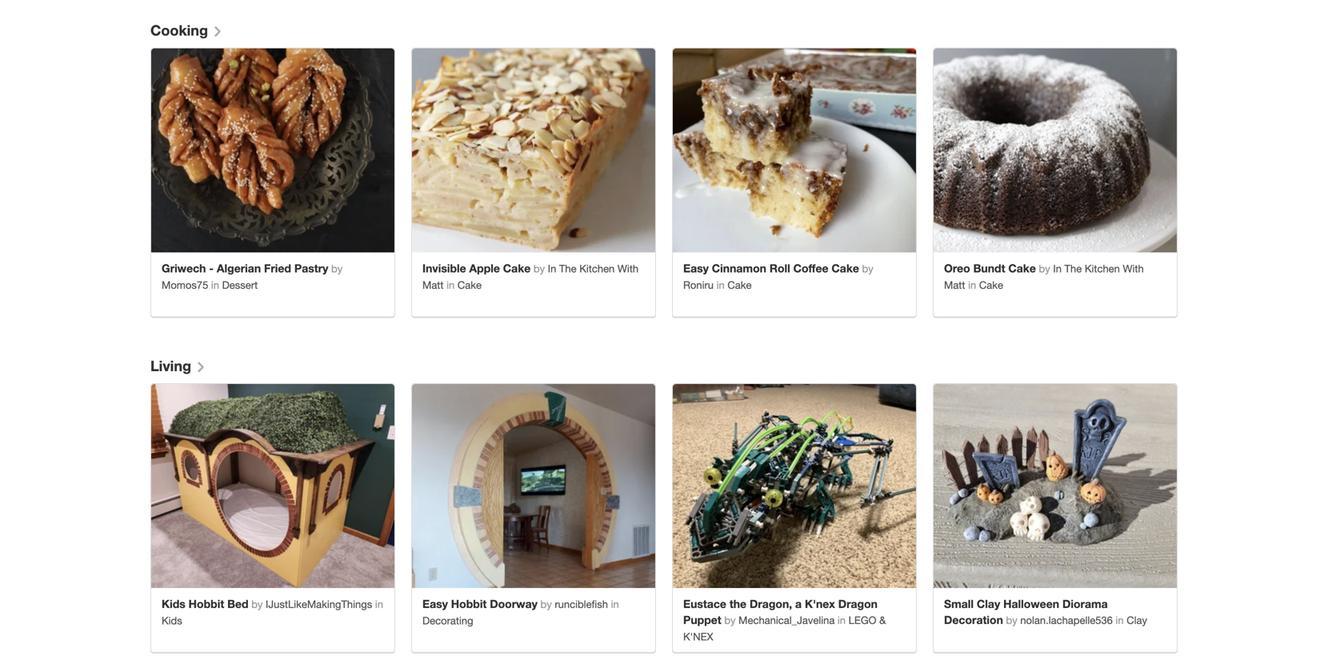 Task type: vqa. For each thing, say whether or not it's contained in the screenshot.


Task type: describe. For each thing, give the bounding box(es) containing it.
cake link for oreo bundt cake
[[980, 279, 1004, 291]]

by inside easy cinnamon roll coffee cake by roniru in cake
[[862, 262, 874, 275]]

small clay halloween diorama decoration link
[[944, 597, 1108, 627]]

cake right bundt
[[1009, 262, 1036, 275]]

griwech - algerian fried pastry by momos75 in dessert
[[162, 262, 343, 291]]

a
[[796, 597, 802, 611]]

doorway
[[490, 597, 538, 611]]

kids link
[[162, 615, 182, 627]]

in inside easy cinnamon roll coffee cake by roniru in cake
[[717, 279, 725, 291]]

decoration
[[944, 613, 1004, 627]]

k'nex
[[684, 631, 714, 643]]

by down the halloween
[[1006, 614, 1018, 627]]

roniru link
[[684, 279, 714, 291]]

by inside 'kids hobbit bed by ijustlikemakingthings in kids'
[[251, 598, 263, 611]]

runciblefish link
[[555, 598, 608, 611]]

nolan.lachapelle536 link
[[1021, 614, 1113, 627]]

in the kitchen with matt for invisible apple cake
[[423, 262, 639, 291]]

oreo
[[944, 262, 971, 275]]

pastry
[[294, 262, 328, 275]]

in cake for apple
[[444, 279, 482, 291]]

cooking
[[150, 22, 208, 39]]

in inside griwech - algerian fried pastry by momos75 in dessert
[[211, 279, 219, 291]]

kitchen for invisible apple cake
[[580, 262, 615, 275]]

decorating link
[[423, 615, 473, 627]]

runciblefish
[[555, 598, 608, 611]]

matt for oreo
[[944, 279, 966, 291]]

in down dragon
[[835, 614, 849, 627]]

easy for easy cinnamon roll coffee cake
[[684, 262, 709, 275]]

griwech
[[162, 262, 206, 275]]

nolan.lachapelle536
[[1021, 614, 1113, 627]]

eustace the dragon, a k'nex dragon puppet
[[684, 597, 878, 627]]

in cake for bundt
[[966, 279, 1004, 291]]

cinnamon
[[712, 262, 767, 275]]

by inside easy hobbit doorway by runciblefish in decorating
[[541, 598, 552, 611]]

k'nex
[[805, 597, 835, 611]]

living
[[150, 357, 191, 375]]

matt for invisible
[[423, 279, 444, 291]]

in the kitchen with matt link for oreo bundt cake
[[944, 262, 1144, 291]]

with for oreo bundt cake
[[1123, 262, 1144, 275]]

in down 'oreo'
[[969, 279, 977, 291]]

halloween
[[1004, 597, 1060, 611]]

arrow right image for cooking
[[209, 22, 225, 34]]

diorama
[[1063, 597, 1108, 611]]

momos75 link
[[162, 279, 208, 291]]

arrow right image for living
[[192, 358, 208, 369]]

clay link
[[1127, 614, 1148, 627]]

easy cinnamon roll coffee cake by roniru in cake
[[684, 262, 874, 291]]

&
[[880, 614, 886, 627]]

kids hobbit bed image
[[151, 384, 395, 588]]

coffee
[[794, 262, 829, 275]]

eustace the dragon, a k'nex dragon puppet image
[[673, 384, 916, 588]]

ijustlikemakingthings
[[266, 598, 372, 611]]

in for invisible apple cake
[[548, 262, 556, 275]]

mechanical_javelina link
[[739, 614, 835, 627]]

kitchen for oreo bundt cake
[[1085, 262, 1120, 275]]

easy hobbit doorway image
[[412, 384, 655, 588]]

easy for easy hobbit doorway
[[423, 597, 448, 611]]

the for invisible apple cake
[[559, 262, 577, 275]]

the for oreo bundt cake
[[1065, 262, 1082, 275]]

with for invisible apple cake
[[618, 262, 639, 275]]

2 kids from the top
[[162, 615, 182, 627]]

cake link for invisible apple cake
[[458, 279, 482, 291]]

momos75
[[162, 279, 208, 291]]

cake right 'coffee'
[[832, 262, 860, 275]]

by right bundt
[[1036, 262, 1054, 275]]

in for oreo bundt cake
[[1054, 262, 1062, 275]]

in down invisible
[[447, 279, 455, 291]]

by mechanical_javelina
[[722, 614, 835, 627]]

puppet
[[684, 613, 722, 627]]

griwech - algerian fried pastry link
[[162, 262, 328, 275]]



Task type: locate. For each thing, give the bounding box(es) containing it.
mechanical_javelina
[[739, 614, 835, 627]]

in cake
[[444, 279, 482, 291], [966, 279, 1004, 291]]

in the kitchen with matt link
[[423, 262, 639, 291], [944, 262, 1144, 291]]

hobbit for easy
[[451, 597, 487, 611]]

easy inside easy hobbit doorway by runciblefish in decorating
[[423, 597, 448, 611]]

dessert link
[[222, 279, 258, 291]]

by right bed
[[251, 598, 263, 611]]

in right ijustlikemakingthings link
[[375, 598, 383, 611]]

in the kitchen with matt for oreo bundt cake
[[944, 262, 1144, 291]]

kids up kids link
[[162, 597, 186, 611]]

by right pastry
[[331, 262, 343, 275]]

1 in cake from the left
[[444, 279, 482, 291]]

invisible apple cake image
[[412, 48, 655, 252]]

by nolan.lachapelle536 in clay
[[1004, 614, 1148, 627]]

1 horizontal spatial in
[[1054, 262, 1062, 275]]

hobbit inside easy hobbit doorway by runciblefish in decorating
[[451, 597, 487, 611]]

0 vertical spatial arrow right image
[[209, 22, 225, 34]]

2 horizontal spatial cake link
[[980, 279, 1004, 291]]

hobbit up decorating
[[451, 597, 487, 611]]

arrow right image right cooking in the left top of the page
[[209, 22, 225, 34]]

1 horizontal spatial in cake
[[966, 279, 1004, 291]]

hobbit for kids
[[189, 597, 224, 611]]

0 horizontal spatial easy
[[423, 597, 448, 611]]

1 in from the left
[[548, 262, 556, 275]]

in right apple at the top of the page
[[548, 262, 556, 275]]

invisible
[[423, 262, 466, 275]]

in right runciblefish "link"
[[611, 598, 619, 611]]

2 hobbit from the left
[[451, 597, 487, 611]]

-
[[209, 262, 214, 275]]

cake
[[503, 262, 531, 275], [832, 262, 860, 275], [1009, 262, 1036, 275], [458, 279, 482, 291], [728, 279, 752, 291], [980, 279, 1004, 291]]

clay up decoration
[[977, 597, 1001, 611]]

easy inside easy cinnamon roll coffee cake by roniru in cake
[[684, 262, 709, 275]]

cake link for easy cinnamon roll coffee cake
[[728, 279, 752, 291]]

matt down 'oreo'
[[944, 279, 966, 291]]

1 horizontal spatial easy
[[684, 262, 709, 275]]

in down -
[[211, 279, 219, 291]]

oreo bundt cake image
[[934, 48, 1177, 252]]

2 with from the left
[[1123, 262, 1144, 275]]

2 in the kitchen with matt from the left
[[944, 262, 1144, 291]]

1 horizontal spatial with
[[1123, 262, 1144, 275]]

0 vertical spatial kids
[[162, 597, 186, 611]]

cake link down oreo bundt cake
[[980, 279, 1004, 291]]

1 vertical spatial easy
[[423, 597, 448, 611]]

0 horizontal spatial clay
[[977, 597, 1001, 611]]

0 horizontal spatial matt
[[423, 279, 444, 291]]

cake down oreo bundt cake
[[980, 279, 1004, 291]]

in the kitchen with matt
[[423, 262, 639, 291], [944, 262, 1144, 291]]

living link
[[150, 357, 211, 375]]

1 with from the left
[[618, 262, 639, 275]]

kids hobbit bed link
[[162, 597, 249, 611]]

2 the from the left
[[1065, 262, 1082, 275]]

easy hobbit doorway by runciblefish in decorating
[[423, 597, 619, 627]]

in right oreo bundt cake
[[1054, 262, 1062, 275]]

1 in the kitchen with matt link from the left
[[423, 262, 639, 291]]

1 horizontal spatial hobbit
[[451, 597, 487, 611]]

by down the
[[725, 614, 736, 627]]

clay
[[977, 597, 1001, 611], [1127, 614, 1148, 627]]

1 horizontal spatial cake link
[[728, 279, 752, 291]]

kids
[[162, 597, 186, 611], [162, 615, 182, 627]]

cooking link
[[150, 22, 228, 39]]

0 horizontal spatial in the kitchen with matt link
[[423, 262, 639, 291]]

0 horizontal spatial hobbit
[[189, 597, 224, 611]]

0 horizontal spatial kitchen
[[580, 262, 615, 275]]

small clay halloween diorama decoration
[[944, 597, 1108, 627]]

cake link down the invisible apple cake 'link'
[[458, 279, 482, 291]]

cake link
[[458, 279, 482, 291], [728, 279, 752, 291], [980, 279, 1004, 291]]

in cake down the invisible apple cake 'link'
[[444, 279, 482, 291]]

easy up roniru link
[[684, 262, 709, 275]]

clay inside the 'small clay halloween diorama decoration'
[[977, 597, 1001, 611]]

cake link down cinnamon
[[728, 279, 752, 291]]

the
[[559, 262, 577, 275], [1065, 262, 1082, 275]]

in cake down bundt
[[966, 279, 1004, 291]]

lego & k'nex link
[[684, 614, 886, 643]]

2 kitchen from the left
[[1085, 262, 1120, 275]]

oreo bundt cake
[[944, 262, 1036, 275]]

1 matt from the left
[[423, 279, 444, 291]]

lego
[[849, 614, 877, 627]]

1 horizontal spatial matt
[[944, 279, 966, 291]]

easy cinnamon roll coffee cake image
[[673, 48, 916, 252]]

1 vertical spatial arrow right image
[[192, 358, 208, 369]]

by
[[331, 262, 343, 275], [531, 262, 548, 275], [862, 262, 874, 275], [1036, 262, 1054, 275], [251, 598, 263, 611], [541, 598, 552, 611], [725, 614, 736, 627], [1006, 614, 1018, 627]]

1 horizontal spatial in the kitchen with matt link
[[944, 262, 1144, 291]]

roll
[[770, 262, 791, 275]]

arrow right image inside living link
[[192, 358, 208, 369]]

by right apple at the top of the page
[[531, 262, 548, 275]]

in right roniru link
[[717, 279, 725, 291]]

0 horizontal spatial the
[[559, 262, 577, 275]]

1 kids from the top
[[162, 597, 186, 611]]

in
[[548, 262, 556, 275], [1054, 262, 1062, 275]]

cake right apple at the top of the page
[[503, 262, 531, 275]]

easy up decorating link at the left bottom
[[423, 597, 448, 611]]

dragon,
[[750, 597, 792, 611]]

in
[[211, 279, 219, 291], [447, 279, 455, 291], [717, 279, 725, 291], [969, 279, 977, 291], [375, 598, 383, 611], [611, 598, 619, 611], [835, 614, 849, 627], [1116, 614, 1124, 627]]

arrow right image
[[209, 22, 225, 34], [192, 358, 208, 369]]

lego & k'nex
[[684, 614, 886, 643]]

0 vertical spatial clay
[[977, 597, 1001, 611]]

1 cake link from the left
[[458, 279, 482, 291]]

easy
[[684, 262, 709, 275], [423, 597, 448, 611]]

with
[[618, 262, 639, 275], [1123, 262, 1144, 275]]

matt down invisible
[[423, 279, 444, 291]]

small
[[944, 597, 974, 611]]

3 cake link from the left
[[980, 279, 1004, 291]]

algerian
[[217, 262, 261, 275]]

1 kitchen from the left
[[580, 262, 615, 275]]

0 horizontal spatial cake link
[[458, 279, 482, 291]]

0 horizontal spatial in the kitchen with matt
[[423, 262, 639, 291]]

0 horizontal spatial in cake
[[444, 279, 482, 291]]

1 horizontal spatial kitchen
[[1085, 262, 1120, 275]]

kitchen
[[580, 262, 615, 275], [1085, 262, 1120, 275]]

1 in the kitchen with matt from the left
[[423, 262, 639, 291]]

apple
[[469, 262, 500, 275]]

hobbit
[[189, 597, 224, 611], [451, 597, 487, 611]]

ijustlikemakingthings link
[[266, 598, 372, 611]]

small clay halloween diorama decoration image
[[934, 384, 1177, 588]]

easy cinnamon roll coffee cake link
[[684, 262, 860, 275]]

1 hobbit from the left
[[189, 597, 224, 611]]

kids down kids hobbit bed link
[[162, 615, 182, 627]]

roniru
[[684, 279, 714, 291]]

2 in the kitchen with matt link from the left
[[944, 262, 1144, 291]]

0 vertical spatial easy
[[684, 262, 709, 275]]

easy hobbit doorway link
[[423, 597, 538, 611]]

clay right nolan.lachapelle536 link
[[1127, 614, 1148, 627]]

arrow right image right "living"
[[192, 358, 208, 369]]

matt
[[423, 279, 444, 291], [944, 279, 966, 291]]

2 in from the left
[[1054, 262, 1062, 275]]

the
[[730, 597, 747, 611]]

decorating
[[423, 615, 473, 627]]

1 the from the left
[[559, 262, 577, 275]]

arrow right image inside cooking link
[[209, 22, 225, 34]]

0 horizontal spatial in
[[548, 262, 556, 275]]

2 in cake from the left
[[966, 279, 1004, 291]]

fried
[[264, 262, 291, 275]]

in left clay link on the bottom right of page
[[1116, 614, 1124, 627]]

1 vertical spatial clay
[[1127, 614, 1148, 627]]

bed
[[227, 597, 249, 611]]

eustace the dragon, a k'nex dragon puppet link
[[684, 597, 878, 627]]

1 vertical spatial kids
[[162, 615, 182, 627]]

eustace
[[684, 597, 727, 611]]

by inside griwech - algerian fried pastry by momos75 in dessert
[[331, 262, 343, 275]]

cake down the invisible apple cake 'link'
[[458, 279, 482, 291]]

invisible apple cake link
[[423, 262, 531, 275]]

0 horizontal spatial with
[[618, 262, 639, 275]]

in inside 'kids hobbit bed by ijustlikemakingthings in kids'
[[375, 598, 383, 611]]

by right doorway
[[541, 598, 552, 611]]

dragon
[[839, 597, 878, 611]]

cake down cinnamon
[[728, 279, 752, 291]]

2 cake link from the left
[[728, 279, 752, 291]]

in the kitchen with matt link for invisible apple cake
[[423, 262, 639, 291]]

griwech - algerian fried pastry image
[[151, 48, 395, 252]]

hobbit inside 'kids hobbit bed by ijustlikemakingthings in kids'
[[189, 597, 224, 611]]

hobbit left bed
[[189, 597, 224, 611]]

bundt
[[974, 262, 1006, 275]]

oreo bundt cake link
[[944, 262, 1036, 275]]

in inside easy hobbit doorway by runciblefish in decorating
[[611, 598, 619, 611]]

1 horizontal spatial clay
[[1127, 614, 1148, 627]]

kids hobbit bed by ijustlikemakingthings in kids
[[162, 597, 383, 627]]

invisible apple cake
[[423, 262, 531, 275]]

1 horizontal spatial in the kitchen with matt
[[944, 262, 1144, 291]]

2 matt from the left
[[944, 279, 966, 291]]

1 horizontal spatial the
[[1065, 262, 1082, 275]]

dessert
[[222, 279, 258, 291]]

by right 'coffee'
[[862, 262, 874, 275]]



